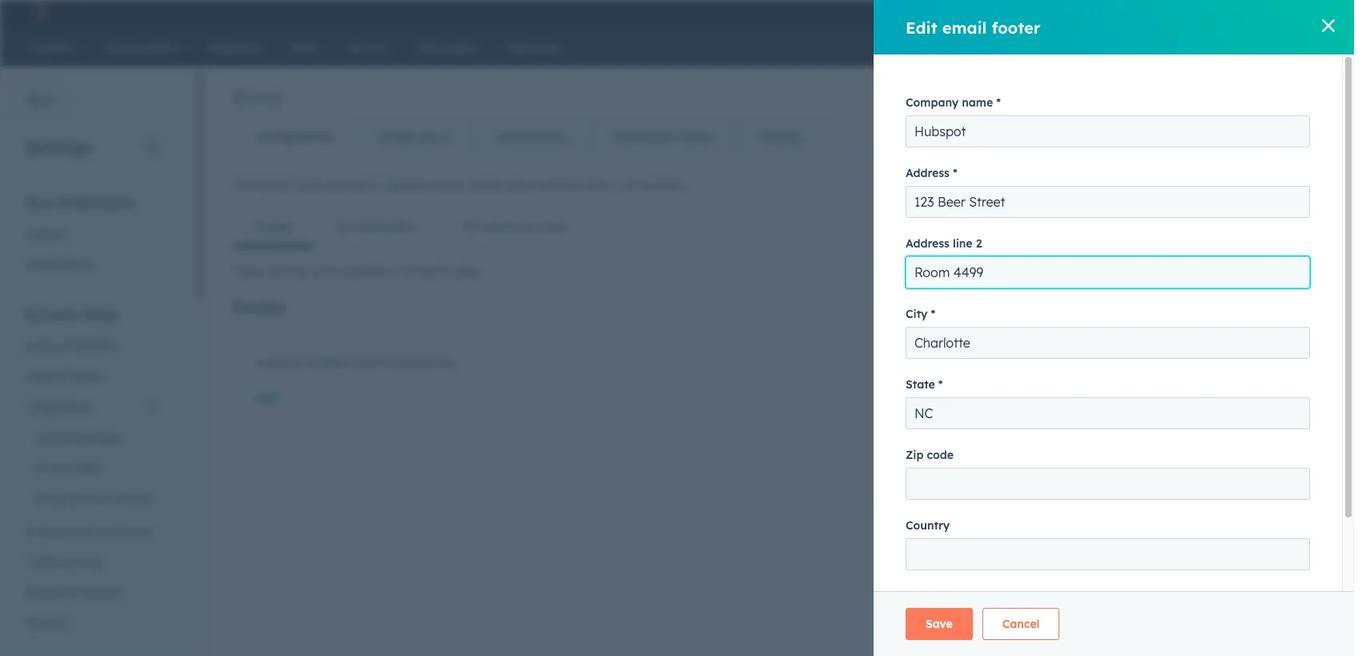 Task type: locate. For each thing, give the bounding box(es) containing it.
0 horizontal spatial email
[[420, 264, 449, 279]]

nc
[[439, 356, 456, 370]]

general link
[[16, 219, 167, 249]]

users & teams link
[[16, 361, 167, 392]]

marketplaces image
[[1074, 7, 1088, 22]]

address left line
[[906, 236, 950, 251]]

1 vertical spatial to
[[391, 264, 401, 279]]

1 horizontal spatial to
[[391, 264, 401, 279]]

1 horizontal spatial tracking
[[759, 130, 803, 144]]

apps up private apps link
[[95, 430, 122, 445]]

search image
[[1321, 42, 1332, 53]]

0 vertical spatial footer
[[256, 220, 292, 234]]

private
[[35, 461, 73, 475]]

rss date and times
[[462, 220, 566, 234]]

apps inside 'connected apps' link
[[95, 430, 122, 445]]

2 address from the top
[[906, 236, 950, 251]]

notifications
[[26, 257, 94, 272]]

& inside 'link'
[[58, 369, 66, 384]]

your
[[443, 178, 466, 192]]

hubspot 123 beer street charlotte nc
[[256, 356, 456, 370]]

to right want
[[376, 178, 386, 192]]

0 horizontal spatial email
[[35, 491, 65, 506]]

address for address line 2
[[906, 236, 950, 251]]

footer
[[992, 17, 1041, 37]]

email service provider
[[35, 491, 154, 506]]

apoptosis studios 2
[[1213, 6, 1310, 19]]

email left the footer
[[943, 17, 987, 37]]

1 vertical spatial &
[[68, 586, 76, 600]]

search button
[[1313, 34, 1340, 61]]

save button
[[906, 608, 973, 640]]

navigation containing footer
[[233, 208, 1329, 247]]

in inside double opt-in link
[[441, 130, 451, 144]]

rss
[[462, 220, 483, 234]]

in up "your"
[[441, 130, 451, 144]]

0 vertical spatial to
[[376, 178, 386, 192]]

account
[[26, 307, 77, 323], [26, 339, 69, 353]]

hubspot
[[256, 356, 302, 370]]

apps
[[95, 430, 122, 445], [76, 461, 103, 475]]

account defaults link
[[16, 331, 167, 361]]

edit email footer dialog
[[874, 0, 1355, 656]]

& right users
[[58, 369, 66, 384]]

edit email footer
[[906, 17, 1041, 37]]

menu containing apoptosis studios 2
[[944, 0, 1336, 26]]

email service provider link
[[16, 483, 167, 514]]

to left all
[[391, 264, 401, 279]]

to for want
[[376, 178, 386, 192]]

and right emails
[[507, 178, 527, 192]]

customize
[[530, 178, 584, 192]]

navigation for choose the data you want to display in your emails and customize how it should look.
[[233, 208, 1329, 247]]

0 horizontal spatial 2
[[976, 236, 983, 251]]

privacy & consent link
[[16, 578, 167, 608]]

it
[[612, 178, 619, 192]]

1 vertical spatial and
[[514, 220, 534, 234]]

be
[[331, 264, 345, 279]]

calling icon button
[[1034, 2, 1061, 23]]

footer down the
[[256, 220, 292, 234]]

1 address from the top
[[906, 166, 950, 180]]

email down private
[[35, 491, 65, 506]]

footer inside navigation
[[256, 220, 292, 234]]

number
[[944, 589, 987, 603]]

0 horizontal spatial edit
[[256, 391, 279, 405]]

0 vertical spatial email
[[233, 85, 283, 109]]

private apps
[[35, 461, 103, 475]]

1 vertical spatial account
[[26, 339, 69, 353]]

1 vertical spatial in
[[430, 178, 440, 192]]

1 vertical spatial address
[[906, 236, 950, 251]]

2 inside edit email footer dialog
[[976, 236, 983, 251]]

settings image
[[1134, 7, 1149, 21]]

address line 2
[[906, 236, 983, 251]]

subscription types
[[613, 130, 713, 144]]

tracking code link
[[16, 547, 167, 578]]

City text field
[[906, 327, 1311, 359]]

tracking
[[759, 130, 803, 144], [26, 555, 70, 570]]

apps up the service
[[76, 461, 103, 475]]

upgrade
[[973, 8, 1018, 21]]

0 vertical spatial in
[[441, 130, 451, 144]]

tracking for tracking code
[[26, 555, 70, 570]]

tracking inside tracking code "link"
[[26, 555, 70, 570]]

double opt-in
[[379, 130, 451, 144]]

to for applied
[[391, 264, 401, 279]]

account up account defaults
[[26, 307, 77, 323]]

1 vertical spatial 2
[[976, 236, 983, 251]]

users & teams
[[26, 369, 103, 384]]

email inside account setup element
[[35, 491, 65, 506]]

1 vertical spatial apps
[[76, 461, 103, 475]]

edit left upgrade image
[[906, 17, 938, 37]]

users
[[26, 369, 55, 384]]

subscriptions link
[[473, 118, 590, 156]]

0 vertical spatial tracking
[[759, 130, 803, 144]]

consent
[[79, 586, 122, 600]]

1 horizontal spatial email
[[233, 85, 283, 109]]

your
[[26, 195, 55, 211]]

security link
[[16, 608, 167, 639]]

apps inside private apps link
[[76, 461, 103, 475]]

& right privacy
[[68, 586, 76, 600]]

0 vertical spatial navigation
[[233, 117, 827, 157]]

tara schultz image
[[1195, 6, 1209, 20]]

choose the data you want to display in your emails and customize how it should look.
[[233, 178, 684, 192]]

email for email service provider
[[35, 491, 65, 506]]

0 vertical spatial address
[[906, 166, 950, 180]]

1 horizontal spatial 2
[[1304, 6, 1310, 19]]

marketplaces button
[[1064, 0, 1098, 26]]

choose
[[233, 178, 272, 192]]

defaults
[[72, 339, 116, 353]]

menu item
[[1029, 0, 1032, 26]]

display
[[390, 178, 427, 192]]

email
[[943, 17, 987, 37], [420, 264, 449, 279]]

0 horizontal spatial in
[[430, 178, 440, 192]]

1 horizontal spatial edit
[[906, 17, 938, 37]]

2 right line
[[976, 236, 983, 251]]

personalization
[[337, 220, 417, 234]]

in left "your"
[[430, 178, 440, 192]]

privacy
[[26, 586, 64, 600]]

menu
[[944, 0, 1336, 26]]

close image
[[1323, 19, 1336, 32]]

address down company
[[906, 166, 950, 180]]

in
[[441, 130, 451, 144], [430, 178, 440, 192]]

0 vertical spatial account
[[26, 307, 77, 323]]

0 vertical spatial edit
[[906, 17, 938, 37]]

1 vertical spatial navigation
[[233, 208, 1329, 247]]

footer down these on the top
[[233, 297, 286, 317]]

1 horizontal spatial &
[[68, 586, 76, 600]]

apps for connected apps
[[95, 430, 122, 445]]

settings
[[26, 137, 91, 157]]

1 vertical spatial footer
[[233, 297, 286, 317]]

help image
[[1108, 7, 1122, 22]]

rss date and times link
[[440, 208, 589, 246]]

0 vertical spatial email
[[943, 17, 987, 37]]

back link
[[0, 85, 65, 117]]

email right all
[[420, 264, 449, 279]]

0 horizontal spatial to
[[376, 178, 386, 192]]

edit for edit button
[[256, 391, 279, 405]]

security
[[26, 616, 69, 631]]

these
[[233, 264, 264, 279]]

email inside dialog
[[943, 17, 987, 37]]

0 horizontal spatial &
[[58, 369, 66, 384]]

tracking for tracking
[[759, 130, 803, 144]]

calling icon image
[[1040, 6, 1055, 21]]

edit down hubspot
[[256, 391, 279, 405]]

2 inside popup button
[[1304, 6, 1310, 19]]

2
[[1304, 6, 1310, 19], [976, 236, 983, 251]]

0 vertical spatial 2
[[1304, 6, 1310, 19]]

2 navigation from the top
[[233, 208, 1329, 247]]

1 horizontal spatial in
[[441, 130, 451, 144]]

charlotte
[[387, 356, 436, 370]]

tracking inside tracking link
[[759, 130, 803, 144]]

0 vertical spatial apps
[[95, 430, 122, 445]]

2 account from the top
[[26, 339, 69, 353]]

and right the date
[[514, 220, 534, 234]]

apps for private apps
[[76, 461, 103, 475]]

help button
[[1101, 0, 1128, 26]]

& for privacy
[[68, 586, 76, 600]]

1 vertical spatial tracking
[[26, 555, 70, 570]]

1 vertical spatial edit
[[256, 391, 279, 405]]

notifications link
[[16, 249, 167, 280]]

1 vertical spatial email
[[35, 491, 65, 506]]

line
[[953, 236, 973, 251]]

1 navigation from the top
[[233, 117, 827, 157]]

configuration link
[[234, 118, 355, 156]]

0 vertical spatial &
[[58, 369, 66, 384]]

and
[[507, 178, 527, 192], [514, 220, 534, 234]]

edit inside dialog
[[906, 17, 938, 37]]

1 horizontal spatial email
[[943, 17, 987, 37]]

account for account defaults
[[26, 339, 69, 353]]

state
[[906, 377, 936, 392]]

navigation
[[233, 117, 827, 157], [233, 208, 1329, 247]]

0 horizontal spatial tracking
[[26, 555, 70, 570]]

apoptosis studios 2 button
[[1185, 0, 1334, 26]]

2 right studios
[[1304, 6, 1310, 19]]

account up users
[[26, 339, 69, 353]]

1 account from the top
[[26, 307, 77, 323]]

email up configuration
[[233, 85, 283, 109]]

navigation containing configuration
[[233, 117, 827, 157]]



Task type: describe. For each thing, give the bounding box(es) containing it.
State text field
[[906, 397, 1311, 429]]

how
[[587, 178, 609, 192]]

code
[[927, 448, 954, 462]]

data
[[296, 178, 321, 192]]

your preferences element
[[16, 194, 167, 280]]

all
[[405, 264, 417, 279]]

1 vertical spatial email
[[420, 264, 449, 279]]

types.
[[452, 264, 483, 279]]

back
[[26, 93, 54, 107]]

notifications image
[[1161, 7, 1176, 22]]

navigation for email
[[233, 117, 827, 157]]

emails
[[470, 178, 504, 192]]

Country text field
[[906, 538, 1311, 570]]

account defaults
[[26, 339, 116, 353]]

Zip code text field
[[906, 468, 1311, 500]]

integrations
[[26, 400, 91, 414]]

and inside rss date and times link
[[514, 220, 534, 234]]

2 for apoptosis studios 2
[[1304, 6, 1310, 19]]

configuration
[[256, 130, 333, 144]]

marketplace
[[26, 525, 91, 539]]

want
[[346, 178, 372, 192]]

tracking code
[[26, 555, 101, 570]]

hubspot image
[[29, 3, 48, 22]]

settings link
[[1132, 4, 1152, 21]]

privacy & consent
[[26, 586, 122, 600]]

the
[[276, 178, 293, 192]]

connected apps link
[[16, 422, 167, 453]]

account setup element
[[16, 306, 167, 639]]

beer
[[325, 356, 349, 370]]

Address line 2 text field
[[906, 256, 1311, 288]]

cancel
[[1003, 617, 1040, 631]]

studios
[[1265, 6, 1301, 19]]

connected apps
[[35, 430, 122, 445]]

your preferences
[[26, 195, 134, 211]]

subscription types link
[[590, 118, 735, 156]]

downloads
[[94, 525, 153, 539]]

name
[[962, 95, 994, 110]]

hubspot link
[[19, 3, 60, 22]]

edit button
[[256, 391, 279, 405]]

tracking link
[[735, 118, 826, 156]]

zip
[[906, 448, 924, 462]]

phone
[[906, 589, 941, 603]]

edit for edit email footer
[[906, 17, 938, 37]]

connected
[[35, 430, 92, 445]]

double
[[379, 130, 416, 144]]

date
[[487, 220, 511, 234]]

subscription
[[613, 130, 679, 144]]

account setup
[[26, 307, 118, 323]]

setup
[[81, 307, 118, 323]]

marketplace downloads
[[26, 525, 153, 539]]

apoptosis
[[1213, 6, 1262, 19]]

preferences
[[59, 195, 134, 211]]

123
[[305, 356, 322, 370]]

& for users
[[58, 369, 66, 384]]

code
[[73, 555, 101, 570]]

company name
[[906, 95, 994, 110]]

private apps link
[[16, 453, 167, 483]]

phone number
[[906, 589, 987, 603]]

you
[[324, 178, 343, 192]]

double opt-in link
[[355, 118, 473, 156]]

0 vertical spatial and
[[507, 178, 527, 192]]

2 for address line 2
[[976, 236, 983, 251]]

marketplace downloads link
[[16, 517, 167, 547]]

address for address
[[906, 166, 950, 180]]

applied
[[348, 264, 387, 279]]

Company name text field
[[906, 115, 1311, 147]]

zip code
[[906, 448, 954, 462]]

service
[[68, 491, 107, 506]]

Address text field
[[906, 186, 1311, 218]]

teams
[[70, 369, 103, 384]]

settings
[[267, 264, 309, 279]]

will
[[312, 264, 328, 279]]

general
[[26, 227, 67, 241]]

cancel button
[[983, 608, 1060, 640]]

should
[[622, 178, 656, 192]]

account for account setup
[[26, 307, 77, 323]]

personalization link
[[314, 208, 440, 246]]

save
[[926, 617, 953, 631]]

street
[[353, 356, 384, 370]]

email for email
[[233, 85, 283, 109]]

notifications button
[[1155, 0, 1182, 26]]

upgrade image
[[955, 7, 970, 22]]

city
[[906, 307, 928, 321]]

types
[[683, 130, 713, 144]]

times
[[537, 220, 566, 234]]

Search HubSpot search field
[[1130, 34, 1326, 61]]

provider
[[110, 491, 154, 506]]



Task type: vqa. For each thing, say whether or not it's contained in the screenshot.
Email corresponding to Email
yes



